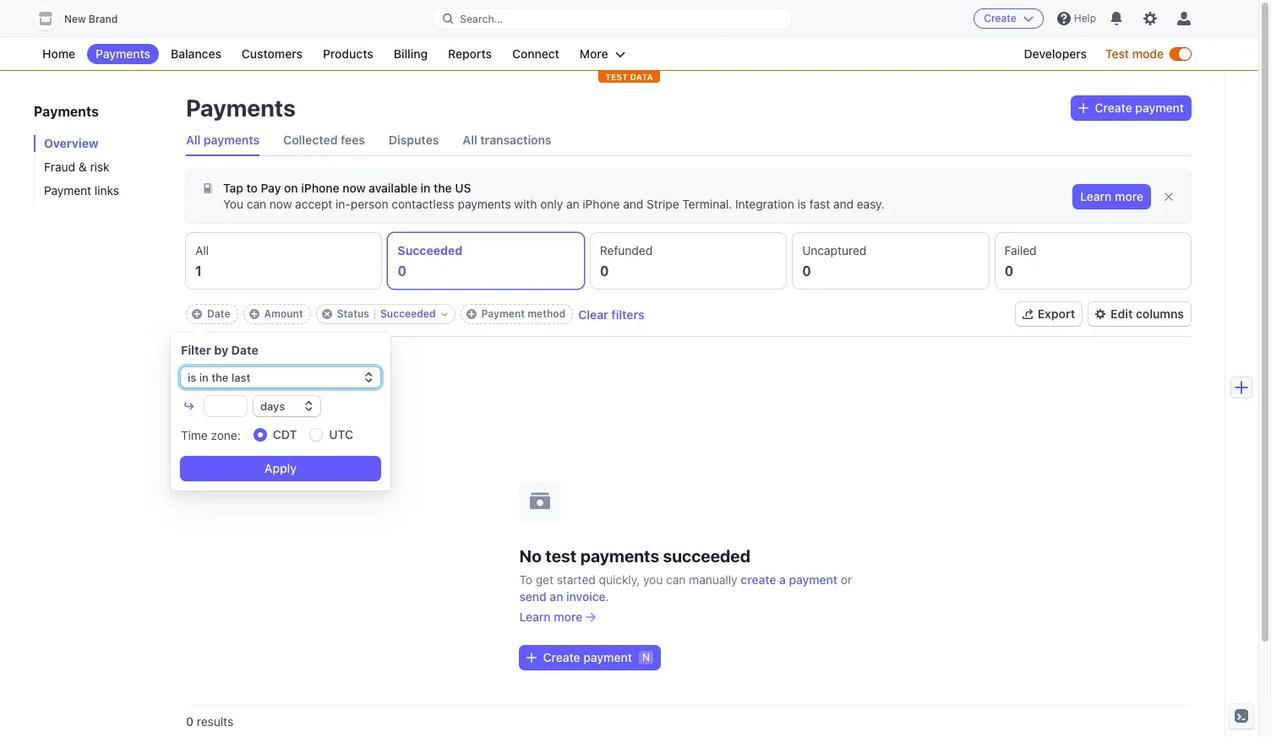 Task type: vqa. For each thing, say whether or not it's contained in the screenshot.
$3.00
no



Task type: describe. For each thing, give the bounding box(es) containing it.
status
[[337, 308, 369, 320]]

developers
[[1024, 46, 1087, 61]]

2 horizontal spatial payments
[[580, 546, 659, 566]]

utc
[[329, 428, 353, 442]]

1 vertical spatial now
[[269, 197, 292, 211]]

quickly,
[[599, 573, 640, 587]]

succeeded for succeeded
[[380, 308, 436, 320]]

columns
[[1136, 307, 1184, 321]]

Search… text field
[[433, 8, 792, 29]]

succeeded for succeeded 0
[[398, 243, 463, 258]]

clear filters
[[578, 307, 645, 322]]

edit status image
[[441, 311, 448, 318]]

payments link
[[87, 44, 159, 64]]

apply
[[264, 461, 297, 476]]

0 vertical spatial learn more
[[1080, 189, 1144, 204]]

svg image
[[526, 653, 536, 663]]

test
[[545, 546, 577, 566]]

uncaptured 0
[[802, 243, 867, 279]]

1 and from the left
[[623, 197, 643, 211]]

test
[[1106, 46, 1129, 61]]

mode
[[1132, 46, 1164, 61]]

can inside tap to pay on iphone now available in the us you can now accept in-person contactless payments with only an iphone and stripe terminal. integration is fast and easy.
[[247, 197, 266, 211]]

0 vertical spatial learn
[[1080, 189, 1112, 204]]

all 1
[[195, 243, 209, 279]]

0 vertical spatial now
[[343, 181, 366, 195]]

apply button
[[181, 457, 380, 481]]

export
[[1038, 307, 1075, 321]]

to
[[246, 181, 258, 195]]

fees
[[341, 133, 365, 147]]

failed 0
[[1005, 243, 1037, 279]]

payment inside to get started quickly, you can manually create a payment or send an invoice .
[[789, 573, 838, 587]]

create button
[[974, 8, 1044, 29]]

payment for create payment button in the bottom of the page
[[583, 650, 632, 665]]

terminal.
[[682, 197, 732, 211]]

all for transactions
[[463, 133, 477, 147]]

0 vertical spatial more
[[1115, 189, 1144, 204]]

create payment button
[[519, 646, 660, 670]]

0 horizontal spatial learn
[[519, 610, 551, 624]]

edit columns button
[[1089, 303, 1191, 326]]

succeeded 0
[[398, 243, 463, 279]]

uncaptured
[[802, 243, 867, 258]]

products
[[323, 46, 373, 61]]

fast
[[810, 197, 830, 211]]

1 horizontal spatial learn more link
[[1074, 185, 1150, 209]]

&
[[78, 160, 87, 174]]

started
[[557, 573, 596, 587]]

reports
[[448, 46, 492, 61]]

send an invoice link
[[519, 589, 606, 606]]

all payments link
[[186, 125, 260, 156]]

all for payments
[[186, 133, 201, 147]]

is
[[798, 197, 806, 211]]

payment for payment method
[[481, 308, 525, 320]]

by
[[214, 343, 228, 358]]

no
[[519, 546, 542, 566]]

contactless
[[392, 197, 455, 211]]

edit columns
[[1111, 307, 1184, 321]]

accept
[[295, 197, 332, 211]]

Search… search field
[[433, 8, 792, 29]]

0 for succeeded 0
[[398, 264, 407, 279]]

zone:
[[211, 428, 241, 442]]

easy.
[[857, 197, 885, 211]]

help button
[[1050, 5, 1103, 32]]

new brand
[[64, 13, 118, 25]]

create payment for create payment button in the bottom of the page
[[543, 650, 632, 665]]

you
[[223, 197, 243, 211]]

date inside clear filters toolbar
[[207, 308, 230, 320]]

send
[[519, 590, 547, 604]]

0 left results
[[186, 715, 194, 729]]

payments inside tap to pay on iphone now available in the us you can now accept in-person contactless payments with only an iphone and stripe terminal. integration is fast and easy.
[[458, 197, 511, 211]]

available
[[369, 181, 418, 195]]

filter by date
[[181, 343, 258, 358]]

disputes
[[389, 133, 439, 147]]

create for create payment button in the bottom of the page
[[543, 650, 580, 665]]

edit
[[1111, 307, 1133, 321]]

1
[[195, 264, 202, 279]]

payment for payment links
[[44, 183, 91, 198]]

payments up all payments
[[186, 94, 296, 122]]

balances link
[[162, 44, 230, 64]]

home link
[[34, 44, 84, 64]]

all transactions link
[[463, 125, 551, 156]]

more
[[580, 46, 608, 61]]

manually
[[689, 573, 738, 587]]

2 and from the left
[[833, 197, 854, 211]]

export button
[[1016, 303, 1082, 326]]

only
[[540, 197, 563, 211]]

payment for create payment popup button on the top of the page
[[1135, 101, 1184, 115]]

1 vertical spatial svg image
[[203, 183, 213, 194]]

home
[[42, 46, 75, 61]]

person
[[351, 197, 388, 211]]

clear filters button
[[578, 307, 645, 322]]

you
[[643, 573, 663, 587]]

billing link
[[385, 44, 436, 64]]



Task type: locate. For each thing, give the bounding box(es) containing it.
payment inside button
[[583, 650, 632, 665]]

iphone right only
[[583, 197, 620, 211]]

1 horizontal spatial create payment
[[1095, 101, 1184, 115]]

0 vertical spatial learn more link
[[1074, 185, 1150, 209]]

create
[[984, 12, 1017, 25], [1095, 101, 1132, 115], [543, 650, 580, 665]]

0 down refunded
[[600, 264, 609, 279]]

1 vertical spatial learn
[[519, 610, 551, 624]]

1 horizontal spatial date
[[231, 343, 258, 358]]

1 vertical spatial tab list
[[186, 233, 1191, 289]]

1 horizontal spatial create
[[984, 12, 1017, 25]]

2 vertical spatial payment
[[583, 650, 632, 665]]

2 tab list from the top
[[186, 233, 1191, 289]]

on
[[284, 181, 298, 195]]

clear
[[578, 307, 608, 322]]

succeeded inside tab list
[[398, 243, 463, 258]]

fraud & risk link
[[34, 159, 169, 176]]

can right you at the right bottom of the page
[[666, 573, 686, 587]]

1 vertical spatial payments
[[458, 197, 511, 211]]

risk
[[90, 160, 110, 174]]

collected
[[283, 133, 338, 147]]

learn more link
[[1074, 185, 1150, 209], [519, 609, 596, 626]]

all payments
[[186, 133, 260, 147]]

search…
[[460, 12, 503, 25]]

0 horizontal spatial learn more
[[519, 610, 583, 624]]

0 horizontal spatial and
[[623, 197, 643, 211]]

all for 1
[[195, 243, 209, 258]]

1 vertical spatial payment
[[789, 573, 838, 587]]

2 vertical spatial create
[[543, 650, 580, 665]]

0 vertical spatial an
[[566, 197, 579, 211]]

0
[[398, 264, 407, 279], [600, 264, 609, 279], [802, 264, 811, 279], [1005, 264, 1014, 279], [186, 715, 194, 729]]

succeeded left edit status image
[[380, 308, 436, 320]]

can inside to get started quickly, you can manually create a payment or send an invoice .
[[666, 573, 686, 587]]

reports link
[[440, 44, 500, 64]]

1 horizontal spatial learn
[[1080, 189, 1112, 204]]

payment links link
[[34, 183, 169, 199]]

tap
[[223, 181, 243, 195]]

payment right a
[[789, 573, 838, 587]]

0 vertical spatial create
[[984, 12, 1017, 25]]

tab list
[[186, 125, 1191, 156], [186, 233, 1191, 289]]

fraud
[[44, 160, 75, 174]]

all transactions
[[463, 133, 551, 147]]

2 horizontal spatial payment
[[1135, 101, 1184, 115]]

0 for failed 0
[[1005, 264, 1014, 279]]

payment inside popup button
[[1135, 101, 1184, 115]]

payment down .
[[583, 650, 632, 665]]

1 horizontal spatial can
[[666, 573, 686, 587]]

0 horizontal spatial payment
[[44, 183, 91, 198]]

0 vertical spatial create payment
[[1095, 101, 1184, 115]]

billing
[[394, 46, 428, 61]]

1 horizontal spatial svg image
[[1078, 103, 1088, 113]]

add date image
[[192, 309, 202, 319]]

svg image down developers link
[[1078, 103, 1088, 113]]

tap to pay on iphone now available in the us you can now accept in-person contactless payments with only an iphone and stripe terminal. integration is fast and easy.
[[223, 181, 885, 211]]

us
[[455, 181, 471, 195]]

data
[[630, 72, 653, 82]]

test
[[605, 72, 628, 82]]

filters
[[611, 307, 645, 322]]

stripe
[[647, 197, 679, 211]]

create a payment link
[[741, 572, 838, 589]]

0 results
[[186, 715, 233, 729]]

None number field
[[205, 396, 247, 417]]

payments down brand
[[96, 46, 151, 61]]

fraud & risk
[[44, 160, 110, 174]]

1 tab list from the top
[[186, 125, 1191, 156]]

1 vertical spatial succeeded
[[380, 308, 436, 320]]

0 for uncaptured 0
[[802, 264, 811, 279]]

date right the by
[[231, 343, 258, 358]]

balances
[[171, 46, 221, 61]]

developers link
[[1016, 44, 1095, 64]]

collected fees
[[283, 133, 365, 147]]

payments down the us
[[458, 197, 511, 211]]

in
[[421, 181, 431, 195]]

0 horizontal spatial can
[[247, 197, 266, 211]]

payments inside all payments link
[[204, 133, 260, 147]]

an right only
[[566, 197, 579, 211]]

connect
[[512, 46, 559, 61]]

create payment inside popup button
[[1095, 101, 1184, 115]]

0 horizontal spatial svg image
[[203, 183, 213, 194]]

0 horizontal spatial payment
[[583, 650, 632, 665]]

1 horizontal spatial payment
[[789, 573, 838, 587]]

an inside to get started quickly, you can manually create a payment or send an invoice .
[[550, 590, 563, 604]]

0 for refunded 0
[[600, 264, 609, 279]]

can
[[247, 197, 266, 211], [666, 573, 686, 587]]

create payment down test mode
[[1095, 101, 1184, 115]]

1 vertical spatial date
[[231, 343, 258, 358]]

0 inside failed 0
[[1005, 264, 1014, 279]]

0 down failed
[[1005, 264, 1014, 279]]

results
[[197, 715, 233, 729]]

svg image left tap
[[203, 183, 213, 194]]

0 horizontal spatial an
[[550, 590, 563, 604]]

the
[[434, 181, 452, 195]]

and
[[623, 197, 643, 211], [833, 197, 854, 211]]

learn
[[1080, 189, 1112, 204], [519, 610, 551, 624]]

get
[[536, 573, 554, 587]]

1 horizontal spatial payments
[[458, 197, 511, 211]]

0 horizontal spatial now
[[269, 197, 292, 211]]

payments up tap
[[204, 133, 260, 147]]

iphone up accept
[[301, 181, 339, 195]]

payment
[[44, 183, 91, 198], [481, 308, 525, 320]]

0 vertical spatial can
[[247, 197, 266, 211]]

0 horizontal spatial more
[[554, 610, 583, 624]]

iphone
[[301, 181, 339, 195], [583, 197, 620, 211]]

1 vertical spatial iphone
[[583, 197, 620, 211]]

1 vertical spatial more
[[554, 610, 583, 624]]

1 vertical spatial an
[[550, 590, 563, 604]]

payments
[[96, 46, 151, 61], [186, 94, 296, 122], [34, 104, 99, 119]]

0 horizontal spatial learn more link
[[519, 609, 596, 626]]

connect link
[[504, 44, 568, 64]]

create payment inside button
[[543, 650, 632, 665]]

1 vertical spatial can
[[666, 573, 686, 587]]

payment inside clear filters toolbar
[[481, 308, 525, 320]]

create payment
[[1095, 101, 1184, 115], [543, 650, 632, 665]]

refunded
[[600, 243, 653, 258]]

and left the stripe
[[623, 197, 643, 211]]

0 vertical spatial date
[[207, 308, 230, 320]]

customers
[[242, 46, 303, 61]]

svg image
[[1078, 103, 1088, 113], [203, 183, 213, 194]]

0 vertical spatial svg image
[[1078, 103, 1088, 113]]

0 inside succeeded 0
[[398, 264, 407, 279]]

0 vertical spatial payments
[[204, 133, 260, 147]]

filter
[[181, 343, 211, 358]]

1 vertical spatial create payment
[[543, 650, 632, 665]]

create down test
[[1095, 101, 1132, 115]]

1 horizontal spatial more
[[1115, 189, 1144, 204]]

or
[[841, 573, 852, 587]]

test data
[[605, 72, 653, 82]]

0 horizontal spatial date
[[207, 308, 230, 320]]

refunded 0
[[600, 243, 653, 279]]

0 horizontal spatial payments
[[204, 133, 260, 147]]

to
[[519, 573, 532, 587]]

test mode
[[1106, 46, 1164, 61]]

to get started quickly, you can manually create a payment or send an invoice .
[[519, 573, 852, 604]]

payment method
[[481, 308, 566, 320]]

time
[[181, 428, 208, 442]]

tab list containing all payments
[[186, 125, 1191, 156]]

payments up overview
[[34, 104, 99, 119]]

now down pay
[[269, 197, 292, 211]]

1 horizontal spatial payment
[[481, 308, 525, 320]]

create payment right svg icon
[[543, 650, 632, 665]]

0 horizontal spatial create
[[543, 650, 580, 665]]

and right fast
[[833, 197, 854, 211]]

an down get
[[550, 590, 563, 604]]

customers link
[[233, 44, 311, 64]]

integration
[[735, 197, 794, 211]]

0 vertical spatial tab list
[[186, 125, 1191, 156]]

create payment button
[[1071, 96, 1191, 120]]

date right add date image
[[207, 308, 230, 320]]

disputes link
[[389, 125, 439, 156]]

0 up clear filters toolbar
[[398, 264, 407, 279]]

create inside popup button
[[1095, 101, 1132, 115]]

add amount image
[[249, 309, 259, 319]]

collected fees link
[[283, 125, 365, 156]]

clear filters toolbar
[[186, 304, 645, 325]]

payment
[[1135, 101, 1184, 115], [789, 573, 838, 587], [583, 650, 632, 665]]

create for create payment popup button on the top of the page
[[1095, 101, 1132, 115]]

0 vertical spatial payment
[[44, 183, 91, 198]]

failed
[[1005, 243, 1037, 258]]

0 inside refunded 0
[[600, 264, 609, 279]]

method
[[528, 308, 566, 320]]

amount
[[264, 308, 303, 320]]

0 inside uncaptured 0
[[802, 264, 811, 279]]

svg image inside create payment popup button
[[1078, 103, 1088, 113]]

tab list containing 1
[[186, 233, 1191, 289]]

products link
[[314, 44, 382, 64]]

1 vertical spatial learn more link
[[519, 609, 596, 626]]

succeeded inside clear filters toolbar
[[380, 308, 436, 320]]

remove status image
[[322, 309, 332, 319]]

0 vertical spatial succeeded
[[398, 243, 463, 258]]

1 horizontal spatial learn more
[[1080, 189, 1144, 204]]

payment down the mode
[[1135, 101, 1184, 115]]

an inside tap to pay on iphone now available in the us you can now accept in-person contactless payments with only an iphone and stripe terminal. integration is fast and easy.
[[566, 197, 579, 211]]

0 down uncaptured
[[802, 264, 811, 279]]

payment right add payment method icon on the top left
[[481, 308, 525, 320]]

.
[[606, 590, 609, 604]]

0 vertical spatial payment
[[1135, 101, 1184, 115]]

0 vertical spatial iphone
[[301, 181, 339, 195]]

0 horizontal spatial create payment
[[543, 650, 632, 665]]

create right svg icon
[[543, 650, 580, 665]]

payments up quickly,
[[580, 546, 659, 566]]

pay
[[261, 181, 281, 195]]

1 vertical spatial payment
[[481, 308, 525, 320]]

succeeded down contactless
[[398, 243, 463, 258]]

now up in-
[[343, 181, 366, 195]]

tab list down the terminal.
[[186, 233, 1191, 289]]

in-
[[336, 197, 351, 211]]

add payment method image
[[466, 309, 476, 319]]

1 horizontal spatial now
[[343, 181, 366, 195]]

create payment for create payment popup button on the top of the page
[[1095, 101, 1184, 115]]

new brand button
[[34, 7, 135, 30]]

1 horizontal spatial iphone
[[583, 197, 620, 211]]

more button
[[571, 44, 634, 64]]

payment down fraud
[[44, 183, 91, 198]]

2 vertical spatial payments
[[580, 546, 659, 566]]

can down to
[[247, 197, 266, 211]]

1 horizontal spatial and
[[833, 197, 854, 211]]

1 vertical spatial learn more
[[519, 610, 583, 624]]

overview link
[[34, 135, 169, 152]]

tab list up the terminal.
[[186, 125, 1191, 156]]

create up developers link
[[984, 12, 1017, 25]]

transactions
[[480, 133, 551, 147]]

1 vertical spatial create
[[1095, 101, 1132, 115]]

no test payments succeeded
[[519, 546, 750, 566]]

time zone:
[[181, 428, 241, 442]]

2 horizontal spatial create
[[1095, 101, 1132, 115]]

0 horizontal spatial iphone
[[301, 181, 339, 195]]

1 horizontal spatial an
[[566, 197, 579, 211]]

payment links
[[44, 183, 119, 198]]

payment inside 'link'
[[44, 183, 91, 198]]



